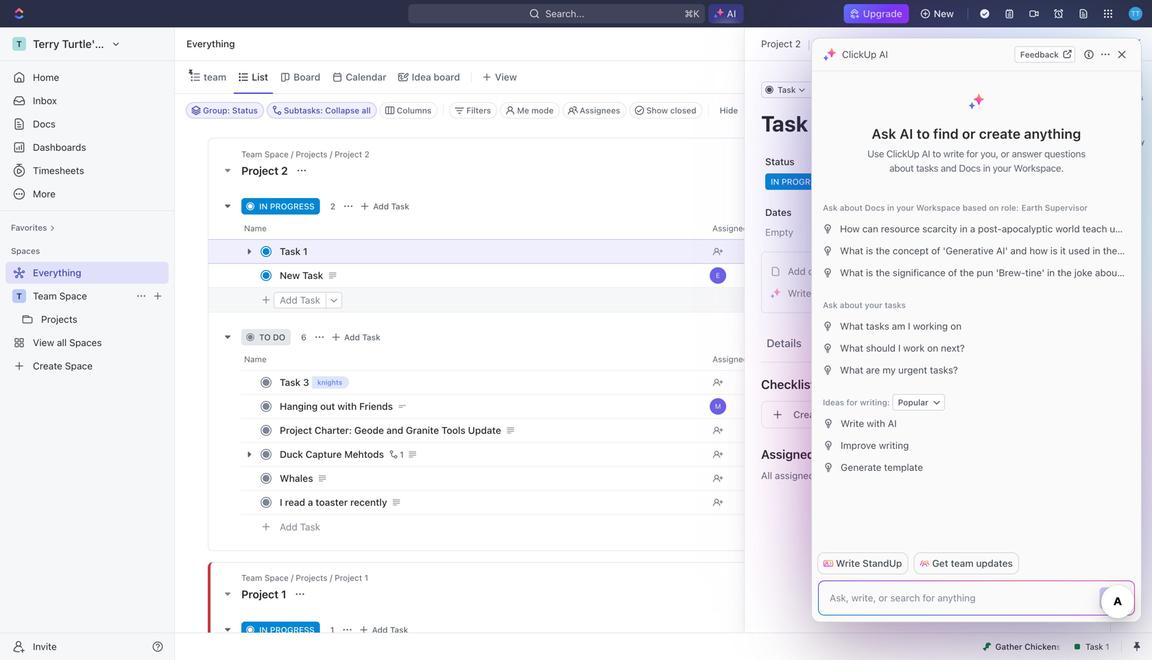 Task type: locate. For each thing, give the bounding box(es) containing it.
1 vertical spatial write
[[841, 418, 865, 429]]

add task button for 6
[[328, 329, 386, 346]]

ai up search button
[[880, 49, 888, 60]]

assignee button up the e dropdown button
[[705, 217, 814, 239]]

read
[[285, 497, 305, 508]]

on
[[989, 203, 999, 213], [951, 321, 962, 332], [928, 343, 939, 354]]

2 vertical spatial tasks
[[866, 321, 890, 332]]

hide inside hide dropdown button
[[951, 71, 972, 83]]

1 vertical spatial write with ai
[[841, 418, 897, 429]]

0 vertical spatial write
[[788, 288, 812, 299]]

clickup right the use at the top right
[[887, 148, 920, 160]]

ask for ask about docs in your workspace based on role:
[[823, 203, 838, 213]]

dates
[[766, 207, 792, 218]]

1 horizontal spatial assigned
[[934, 156, 975, 167]]

write with ai for the bottommost write with ai button
[[841, 418, 897, 429]]

a inside button
[[971, 223, 976, 235]]

assignee button up 'checklists'
[[705, 349, 814, 370]]

0 vertical spatial ask
[[872, 126, 897, 142]]

0 vertical spatial your
[[993, 163, 1012, 174]]

details inside button
[[767, 337, 802, 350]]

0 horizontal spatial everything link
[[5, 262, 166, 284]]

list link
[[249, 68, 268, 87]]

ask up the use at the top right
[[872, 126, 897, 142]]

0 horizontal spatial team
[[204, 71, 226, 83]]

hanging
[[280, 401, 318, 412]]

details for task sidebar navigation tab list
[[1120, 94, 1144, 102]]

1 horizontal spatial create
[[794, 409, 824, 421]]

1 vertical spatial team
[[33, 291, 57, 302]]

in right used
[[1093, 245, 1101, 257]]

0 vertical spatial team
[[241, 150, 262, 159]]

1 horizontal spatial a
[[971, 223, 976, 235]]

docs inside sidebar navigation
[[33, 118, 56, 130]]

work
[[904, 343, 925, 354]]

2 vertical spatial in progress
[[259, 626, 315, 635]]

0 vertical spatial for
[[967, 148, 979, 160]]

tasks?
[[930, 365, 958, 376]]

view inside tree
[[33, 337, 54, 349]]

name down project 2
[[244, 224, 267, 233]]

what
[[840, 245, 864, 257], [840, 267, 864, 279], [840, 321, 864, 332], [840, 343, 864, 354], [840, 365, 864, 376]]

0 vertical spatial docs
[[33, 118, 56, 130]]

of down scarcity
[[932, 245, 941, 257]]

it
[[1061, 245, 1066, 257]]

me mode
[[517, 106, 554, 115]]

ask
[[872, 126, 897, 142], [823, 203, 838, 213], [823, 300, 838, 310]]

add description button
[[766, 261, 1082, 283]]

project inside project charter: geode and granite tools update link
[[280, 425, 312, 436]]

team up project 2
[[241, 150, 262, 159]]

name for first name dropdown button from the top
[[244, 224, 267, 233]]

assigned inside dropdown button
[[762, 447, 815, 462]]

0 vertical spatial with
[[814, 288, 833, 299]]

docs down inbox
[[33, 118, 56, 130]]

template
[[884, 462, 923, 473]]

1 horizontal spatial or
[[1001, 148, 1010, 160]]

your inside ask ai to find or create anything use clickup ai to write for you, or answer questions about tasks and docs in your workspace.
[[993, 163, 1012, 174]]

task
[[778, 85, 796, 95], [391, 202, 409, 211], [280, 246, 301, 257], [303, 270, 323, 281], [300, 295, 320, 306], [362, 333, 381, 342], [280, 377, 301, 388], [300, 522, 320, 533], [390, 626, 408, 635]]

1 horizontal spatial clickup
[[887, 148, 920, 160]]

writing
[[879, 440, 909, 451]]

0 horizontal spatial your
[[865, 300, 883, 310]]

resource
[[881, 223, 920, 235]]

progress
[[782, 177, 826, 187], [270, 202, 315, 211], [270, 626, 315, 635]]

view up create space
[[33, 337, 54, 349]]

Search tasks... text field
[[1007, 100, 1144, 121]]

1 vertical spatial t
[[16, 292, 22, 301]]

team inside button
[[951, 558, 974, 569]]

1 vertical spatial write with ai button
[[819, 413, 1135, 435]]

details inside task sidebar navigation tab list
[[1120, 94, 1144, 102]]

t for the terry turtle's wormspace, , element
[[16, 39, 22, 49]]

all right collapse
[[362, 106, 371, 115]]

your up what tasks am i working on
[[865, 300, 883, 310]]

subtasks: collapse all
[[284, 106, 371, 115]]

0 vertical spatial spaces
[[11, 246, 40, 256]]

generate template
[[841, 462, 923, 473]]

1 horizontal spatial spaces
[[69, 337, 102, 349]]

tasks down find
[[916, 163, 939, 174]]

1 assignee from the top
[[713, 224, 748, 233]]

spaces inside tree
[[69, 337, 102, 349]]

all inside view all spaces link
[[57, 337, 67, 349]]

feedback button
[[1015, 46, 1076, 63]]

4 what from the top
[[840, 343, 864, 354]]

name down the to do on the left of the page
[[244, 355, 267, 364]]

project charter: geode and granite tools update link
[[276, 421, 702, 441]]

docs down write
[[959, 163, 981, 174]]

2 vertical spatial projects
[[296, 574, 328, 583]]

0 vertical spatial t
[[16, 39, 22, 49]]

here...
[[917, 470, 945, 482]]

description
[[809, 266, 858, 277]]

knights
[[318, 379, 342, 387]]

assigned comments button
[[762, 438, 1087, 471]]

tree containing everything
[[5, 262, 169, 377]]

1
[[303, 246, 308, 257], [878, 339, 883, 348], [400, 450, 404, 460], [365, 574, 368, 583], [281, 588, 287, 601], [330, 626, 334, 635]]

Ask, write, or search for anything text field
[[830, 591, 1091, 606]]

add task for 1
[[372, 626, 408, 635]]

create down view all spaces
[[33, 361, 62, 372]]

2 horizontal spatial with
[[867, 418, 886, 429]]

everything up team space
[[33, 267, 81, 279]]

a right the read
[[308, 497, 313, 508]]

view for view all spaces
[[33, 337, 54, 349]]

task inside dropdown button
[[778, 85, 796, 95]]

tt button
[[1125, 3, 1147, 25]]

checklist
[[826, 409, 869, 421]]

0 horizontal spatial create
[[33, 361, 62, 372]]

details button
[[762, 331, 807, 356]]

what for what are my urgent tasks?
[[840, 365, 864, 376]]

assignee up m on the bottom of the page
[[713, 355, 748, 364]]

0 horizontal spatial docs
[[33, 118, 56, 130]]

progress down project 2
[[270, 202, 315, 211]]

1 horizontal spatial status
[[766, 156, 795, 167]]

assignees
[[580, 106, 621, 115]]

and down context
[[1135, 267, 1152, 279]]

1 t from the top
[[16, 39, 22, 49]]

1 vertical spatial details
[[767, 337, 802, 350]]

add task button for 1
[[356, 622, 414, 639]]

1 horizontal spatial i
[[899, 343, 901, 354]]

what left the "should"
[[840, 343, 864, 354]]

write
[[788, 288, 812, 299], [841, 418, 865, 429], [836, 558, 860, 569]]

ask up empty dropdown button
[[823, 203, 838, 213]]

recently
[[350, 497, 387, 508]]

0 vertical spatial name button
[[241, 217, 705, 239]]

of inside what is the concept of 'generative ai' and how is it used in the context button
[[932, 245, 941, 257]]

2 vertical spatial docs
[[865, 203, 885, 213]]

1 vertical spatial clickup
[[887, 148, 920, 160]]

1 vertical spatial assignee
[[713, 355, 748, 364]]

tools
[[442, 425, 466, 436]]

tasks up 'am'
[[885, 300, 906, 310]]

update
[[468, 425, 501, 436]]

add description
[[788, 266, 858, 277]]

what is the significance of the pun 'brew-tine' in the joke about ai and button
[[818, 262, 1153, 284]]

inbox
[[33, 95, 57, 106]]

mehtods
[[345, 449, 384, 460]]

timesheets
[[33, 165, 84, 176]]

1 name button from the top
[[241, 217, 705, 239]]

space for team space / projects / project 1
[[265, 574, 289, 583]]

team space / projects / project 1
[[241, 574, 368, 583]]

0 vertical spatial tasks
[[916, 163, 939, 174]]

and up 1 button
[[387, 425, 404, 436]]

the left the joke
[[1058, 267, 1072, 279]]

everything inside tree
[[33, 267, 81, 279]]

3
[[303, 377, 309, 388]]

0 vertical spatial write with ai button
[[766, 283, 1082, 305]]

2 horizontal spatial docs
[[959, 163, 981, 174]]

with right the out
[[338, 401, 357, 412]]

columns
[[397, 106, 432, 115]]

what down empty dropdown button
[[840, 245, 864, 257]]

team up group: at left
[[204, 71, 226, 83]]

on right work
[[928, 343, 939, 354]]

tree inside sidebar navigation
[[5, 262, 169, 377]]

to
[[917, 126, 930, 142], [933, 148, 941, 160], [978, 156, 987, 167], [259, 333, 271, 342]]

3 what from the top
[[840, 321, 864, 332]]

2 horizontal spatial your
[[993, 163, 1012, 174]]

drumstick bite image
[[983, 643, 992, 651]]

team right the team space, , element
[[33, 291, 57, 302]]

t left team space
[[16, 292, 22, 301]]

tasks
[[916, 163, 939, 174], [885, 300, 906, 310], [866, 321, 890, 332]]

0 horizontal spatial clickup
[[842, 49, 877, 60]]

0 horizontal spatial a
[[308, 497, 313, 508]]

or right find
[[963, 126, 976, 142]]

of inside what is the significance of the pun 'brew-tine' in the joke about ai and button
[[949, 267, 958, 279]]

1 vertical spatial new
[[280, 270, 300, 281]]

tt
[[1132, 9, 1141, 17]]

assigned up assigned
[[762, 447, 815, 462]]

project 2
[[241, 164, 291, 177]]

1 vertical spatial assignee button
[[705, 349, 814, 370]]

0 vertical spatial projects
[[296, 150, 328, 159]]

hide for hide button
[[720, 106, 738, 115]]

0 horizontal spatial workspace
[[103, 37, 160, 50]]

knights button
[[312, 376, 352, 392]]

2 vertical spatial on
[[928, 343, 939, 354]]

of down 'generative
[[949, 267, 958, 279]]

idea
[[412, 71, 431, 83]]

in progress for 2
[[259, 202, 315, 211]]

2 t from the top
[[16, 292, 22, 301]]

team for project 2
[[241, 150, 262, 159]]

ask about docs in your workspace based on role: earth supervisor
[[823, 203, 1088, 213]]

do
[[273, 333, 285, 342]]

tree
[[5, 262, 169, 377]]

comments down assigned comments
[[817, 470, 864, 482]]

1 horizontal spatial for
[[967, 148, 979, 160]]

write for topmost write with ai button
[[788, 288, 812, 299]]

with down 'add description'
[[814, 288, 833, 299]]

timesheets link
[[5, 160, 169, 182]]

1 horizontal spatial team
[[951, 558, 974, 569]]

project 2 |
[[762, 37, 811, 51]]

everything link up team space link
[[5, 262, 166, 284]]

name button up task 1 link
[[241, 217, 705, 239]]

0 vertical spatial team
[[204, 71, 226, 83]]

1 horizontal spatial workspace
[[917, 203, 961, 213]]

0 vertical spatial i
[[908, 321, 911, 332]]

is up ask about your tasks
[[866, 267, 874, 279]]

1 vertical spatial view
[[33, 337, 54, 349]]

project for project 2
[[241, 164, 279, 177]]

workspace up scarcity
[[917, 203, 961, 213]]

2 name from the top
[[244, 355, 267, 364]]

write with ai down 'add description'
[[788, 288, 844, 299]]

everything up team link
[[187, 38, 235, 49]]

board link
[[291, 68, 320, 87]]

0 vertical spatial everything link
[[183, 36, 238, 52]]

create down ideas
[[794, 409, 824, 421]]

what is the significance of the pun 'brew-tine' in the joke about ai and 
[[840, 267, 1153, 279]]

1 vertical spatial in progress
[[259, 202, 315, 211]]

docs inside ask ai to find or create anything use clickup ai to write for you, or answer questions about tasks and docs in your workspace.
[[959, 163, 981, 174]]

ideas
[[823, 398, 845, 408]]

2 vertical spatial team
[[241, 574, 262, 583]]

0 horizontal spatial or
[[963, 126, 976, 142]]

in right tine'
[[1048, 267, 1055, 279]]

name button
[[241, 217, 705, 239], [241, 349, 705, 370]]

is for what is the significance of the pun 'brew-tine' in the joke about ai and 
[[866, 267, 874, 279]]

2 what from the top
[[840, 267, 864, 279]]

write with ai
[[788, 288, 844, 299], [841, 418, 897, 429]]

add task for 6
[[344, 333, 381, 342]]

i left the read
[[280, 497, 283, 508]]

in inside how can resource scarcity in a post-apocalyptic world teach us about b button
[[960, 223, 968, 235]]

group: status
[[203, 106, 258, 115]]

2 assignee button from the top
[[705, 349, 814, 370]]

1 vertical spatial name
[[244, 355, 267, 364]]

1 vertical spatial hide
[[720, 106, 738, 115]]

create inside tree
[[33, 361, 62, 372]]

the down can
[[876, 245, 890, 257]]

create for create checklist
[[794, 409, 824, 421]]

m
[[715, 403, 721, 411]]

1 vertical spatial on
[[951, 321, 962, 332]]

i right 'am'
[[908, 321, 911, 332]]

1 vertical spatial i
[[899, 343, 901, 354]]

in progress down project 2
[[259, 202, 315, 211]]

and down write
[[941, 163, 957, 174]]

clickup ai
[[842, 49, 888, 60]]

b
[[1151, 223, 1153, 235]]

team
[[241, 150, 262, 159], [33, 291, 57, 302], [241, 574, 262, 583]]

hide inside hide button
[[720, 106, 738, 115]]

2 assignee from the top
[[713, 355, 748, 364]]

1 name from the top
[[244, 224, 267, 233]]

in progress up dates
[[771, 177, 826, 187]]

and inside ask ai to find or create anything use clickup ai to write for you, or answer questions about tasks and docs in your workspace.
[[941, 163, 957, 174]]

me
[[517, 106, 529, 115]]

ai left find
[[900, 126, 914, 142]]

'generative
[[943, 245, 994, 257]]

write with ai button up the generate template button
[[819, 413, 1135, 435]]

what left "are" in the bottom of the page
[[840, 365, 864, 376]]

assignee up e
[[713, 224, 748, 233]]

0 vertical spatial everything
[[187, 38, 235, 49]]

0 horizontal spatial view
[[33, 337, 54, 349]]

hide
[[951, 71, 972, 83], [720, 106, 738, 115]]

in progress down project 1
[[259, 626, 315, 635]]

new inside button
[[934, 8, 954, 19]]

space up projects link
[[59, 291, 87, 302]]

inbox link
[[5, 90, 169, 112]]

your
[[993, 163, 1012, 174], [897, 203, 915, 213], [865, 300, 883, 310]]

hide for hide dropdown button
[[951, 71, 972, 83]]

0 vertical spatial a
[[971, 223, 976, 235]]

1 horizontal spatial on
[[951, 321, 962, 332]]

your up resource
[[897, 203, 915, 213]]

status
[[232, 106, 258, 115], [766, 156, 795, 167]]

2 vertical spatial with
[[867, 418, 886, 429]]

docs link
[[5, 113, 169, 135]]

new
[[934, 8, 954, 19], [280, 270, 300, 281]]

assigned comments
[[762, 447, 879, 462]]

1 vertical spatial all
[[57, 337, 67, 349]]

t inside tree
[[16, 292, 22, 301]]

assignee for new task
[[713, 224, 748, 233]]

ai up writing
[[888, 418, 897, 429]]

0 horizontal spatial everything
[[33, 267, 81, 279]]

status right group: at left
[[232, 106, 258, 115]]

0 vertical spatial write with ai
[[788, 288, 844, 299]]

team
[[204, 71, 226, 83], [951, 558, 974, 569]]

what up ask about your tasks
[[840, 267, 864, 279]]

next?
[[941, 343, 965, 354]]

docs
[[33, 118, 56, 130], [959, 163, 981, 174], [865, 203, 885, 213]]

0 horizontal spatial hide
[[720, 106, 738, 115]]

what for what is the significance of the pun 'brew-tine' in the joke about ai and 
[[840, 267, 864, 279]]

space down view all spaces link
[[65, 361, 93, 372]]

what up subtasks in the right of the page
[[840, 321, 864, 332]]

1 assignee button from the top
[[705, 217, 814, 239]]

write left the standup
[[836, 558, 860, 569]]

0 vertical spatial assignee button
[[705, 217, 814, 239]]

0 vertical spatial status
[[232, 106, 258, 115]]

all up create space
[[57, 337, 67, 349]]

write down 'add description'
[[788, 288, 812, 299]]

0 horizontal spatial with
[[338, 401, 357, 412]]

view for view
[[495, 71, 517, 83]]

1 vertical spatial everything
[[33, 267, 81, 279]]

and right ai'
[[1011, 245, 1027, 257]]

and
[[941, 163, 957, 174], [1011, 245, 1027, 257], [1135, 267, 1152, 279], [387, 425, 404, 436]]

with down writing:
[[867, 418, 886, 429]]

new right upgrade
[[934, 8, 954, 19]]

everything for everything link to the right
[[187, 38, 235, 49]]

5 what from the top
[[840, 365, 864, 376]]

space for team space / projects / project 2
[[265, 150, 289, 159]]

for up checklist
[[847, 398, 858, 408]]

capture
[[306, 449, 342, 460]]

hide right search
[[951, 71, 972, 83]]

everything link
[[183, 36, 238, 52], [5, 262, 166, 284]]

write inside 'button'
[[836, 558, 860, 569]]

in down you, at the right of page
[[983, 163, 991, 174]]

name button up hanging out with friends link
[[241, 349, 705, 370]]

0 vertical spatial comments
[[818, 447, 879, 462]]

tasks left 'am'
[[866, 321, 890, 332]]

project inside project 2 |
[[762, 38, 793, 49]]

in inside ask ai to find or create anything use clickup ai to write for you, or answer questions about tasks and docs in your workspace.
[[983, 163, 991, 174]]

details up 'checklists'
[[767, 337, 802, 350]]

status up dates
[[766, 156, 795, 167]]

about
[[890, 163, 914, 174], [840, 203, 863, 213], [1123, 223, 1149, 235], [1096, 267, 1121, 279], [840, 300, 863, 310]]

ai left write
[[922, 148, 931, 160]]

1 horizontal spatial of
[[949, 267, 958, 279]]

1 vertical spatial ask
[[823, 203, 838, 213]]

write down ideas for writing:
[[841, 418, 865, 429]]

2 inside project 2 |
[[796, 38, 801, 49]]

used
[[1069, 245, 1091, 257]]

more
[[33, 188, 56, 200]]

is inside what is the significance of the pun 'brew-tine' in the joke about ai and button
[[866, 267, 874, 279]]

in down project 2
[[259, 202, 268, 211]]

i left work
[[899, 343, 901, 354]]

assigned down find
[[934, 156, 975, 167]]

view button
[[477, 68, 522, 87]]

progress up dates
[[782, 177, 826, 187]]

create space
[[33, 361, 93, 372]]

0 vertical spatial assignee
[[713, 224, 748, 233]]

1 vertical spatial everything link
[[5, 262, 166, 284]]

is down can
[[866, 245, 874, 257]]

t for the team space, , element
[[16, 292, 22, 301]]

1 vertical spatial workspace
[[917, 203, 961, 213]]

new for new
[[934, 8, 954, 19]]

create inside button
[[794, 409, 824, 421]]

in up dates
[[771, 177, 780, 187]]

0 vertical spatial new
[[934, 8, 954, 19]]

progress down project 1
[[270, 626, 315, 635]]

about down the description at the top right of page
[[840, 300, 863, 310]]

write with ai down writing:
[[841, 418, 897, 429]]

on left role:
[[989, 203, 999, 213]]

0 horizontal spatial all
[[57, 337, 67, 349]]

board
[[434, 71, 460, 83]]

or right you, at the right of page
[[1001, 148, 1010, 160]]

to left write
[[933, 148, 941, 160]]

project 1
[[241, 588, 289, 601]]

1 horizontal spatial view
[[495, 71, 517, 83]]

1 horizontal spatial details
[[1120, 94, 1144, 102]]

1 vertical spatial name button
[[241, 349, 705, 370]]

1 vertical spatial of
[[949, 267, 958, 279]]

view inside button
[[495, 71, 517, 83]]

for left you, at the right of page
[[967, 148, 979, 160]]

ask inside ask ai to find or create anything use clickup ai to write for you, or answer questions about tasks and docs in your workspace.
[[872, 126, 897, 142]]

in
[[983, 163, 991, 174], [771, 177, 780, 187], [259, 202, 268, 211], [888, 203, 895, 213], [960, 223, 968, 235], [1093, 245, 1101, 257], [1048, 267, 1055, 279], [259, 626, 268, 635]]

about inside ask ai to find or create anything use clickup ai to write for you, or answer questions about tasks and docs in your workspace.
[[890, 163, 914, 174]]

assignee for hanging out with friends
[[713, 355, 748, 364]]

your down you, at the right of page
[[993, 163, 1012, 174]]

1 what from the top
[[840, 245, 864, 257]]

0 vertical spatial hide
[[951, 71, 972, 83]]

2 vertical spatial write
[[836, 558, 860, 569]]

team up project 1
[[241, 574, 262, 583]]



Task type: vqa. For each thing, say whether or not it's contained in the screenshot.
recently
yes



Task type: describe. For each thing, give the bounding box(es) containing it.
0 horizontal spatial status
[[232, 106, 258, 115]]

will
[[866, 470, 881, 482]]

and inside project charter: geode and granite tools update link
[[387, 425, 404, 436]]

1 horizontal spatial your
[[897, 203, 915, 213]]

to left find
[[917, 126, 930, 142]]

subtasks:
[[284, 106, 323, 115]]

ask about your tasks
[[823, 300, 906, 310]]

team space link
[[33, 285, 130, 307]]

write with ai for topmost write with ai button
[[788, 288, 844, 299]]

for inside ask ai to find or create anything use clickup ai to write for you, or answer questions about tasks and docs in your workspace.
[[967, 148, 979, 160]]

columns button
[[380, 102, 438, 119]]

add task for 2
[[373, 202, 409, 211]]

task 3
[[280, 377, 309, 388]]

search
[[896, 71, 927, 83]]

friends
[[359, 401, 393, 412]]

ai down context
[[1124, 267, 1132, 279]]

|
[[808, 37, 811, 51]]

action
[[907, 337, 939, 350]]

1 vertical spatial or
[[1001, 148, 1010, 160]]

1 vertical spatial comments
[[817, 470, 864, 482]]

0 horizontal spatial spaces
[[11, 246, 40, 256]]

tine'
[[1026, 267, 1045, 279]]

updates
[[977, 558, 1013, 569]]

0 vertical spatial clickup
[[842, 49, 877, 60]]

what should i work on next?
[[840, 343, 965, 354]]

e
[[716, 272, 720, 280]]

new for new task
[[280, 270, 300, 281]]

the left 'significance'
[[876, 267, 890, 279]]

write standup
[[836, 558, 902, 569]]

team space, , element
[[12, 290, 26, 303]]

apocalyptic
[[1002, 223, 1053, 235]]

1 button
[[387, 448, 406, 462]]

task 1 link
[[276, 242, 702, 262]]

task button
[[762, 82, 813, 98]]

what for what should i work on next?
[[840, 343, 864, 354]]

assignee button for hanging out with friends
[[705, 349, 814, 370]]

and inside what is the significance of the pun 'brew-tine' in the joke about ai and button
[[1135, 267, 1152, 279]]

and inside what is the concept of 'generative ai' and how is it used in the context button
[[1011, 245, 1027, 257]]

to left do at the left bottom
[[259, 333, 271, 342]]

what for what is the concept of 'generative ai' and how is it used in the context
[[840, 245, 864, 257]]

write standup button
[[818, 553, 909, 575]]

is for what is the concept of 'generative ai' and how is it used in the context
[[866, 245, 874, 257]]

board
[[294, 71, 320, 83]]

⌘k
[[685, 8, 700, 19]]

about up how
[[840, 203, 863, 213]]

space for create space
[[65, 361, 93, 372]]

0 vertical spatial on
[[989, 203, 999, 213]]

what is the concept of 'generative ai' and how is it used in the context button
[[818, 240, 1153, 262]]

0 horizontal spatial on
[[928, 343, 939, 354]]

duck capture mehtods
[[280, 449, 384, 460]]

about left b
[[1123, 223, 1149, 235]]

can
[[863, 223, 879, 235]]

is left it
[[1051, 245, 1058, 257]]

view all spaces
[[33, 337, 102, 349]]

the left pun
[[960, 267, 974, 279]]

geode
[[354, 425, 384, 436]]

clickup inside ask ai to find or create anything use clickup ai to write for you, or answer questions about tasks and docs in your workspace.
[[887, 148, 920, 160]]

are
[[866, 365, 880, 376]]

new button
[[915, 3, 963, 25]]

team space
[[33, 291, 87, 302]]

activity
[[1119, 138, 1145, 146]]

what should i work on next? button
[[818, 338, 1136, 359]]

project for project charter: geode and granite tools update
[[280, 425, 312, 436]]

urgent
[[899, 365, 928, 376]]

of for concept
[[932, 245, 941, 257]]

1 inside button
[[400, 450, 404, 460]]

tasks inside ask ai to find or create anything use clickup ai to write for you, or answer questions about tasks and docs in your workspace.
[[916, 163, 939, 174]]

Edit task name text field
[[762, 110, 1087, 137]]

in up resource
[[888, 203, 895, 213]]

1 vertical spatial tasks
[[885, 300, 906, 310]]

team link
[[201, 68, 226, 87]]

ask for ask ai to find or create anything
[[872, 126, 897, 142]]

i read a toaster recently
[[280, 497, 387, 508]]

filters button
[[450, 102, 497, 119]]

appear
[[883, 470, 914, 482]]

us
[[1110, 223, 1121, 235]]

in down project 1
[[259, 626, 268, 635]]

1 vertical spatial a
[[308, 497, 313, 508]]

am
[[892, 321, 906, 332]]

1 vertical spatial status
[[766, 156, 795, 167]]

create checklist button
[[762, 401, 1087, 429]]

all assigned comments will appear here...
[[762, 470, 945, 482]]

projects inside tree
[[41, 314, 77, 325]]

everything for the bottom everything link
[[33, 267, 81, 279]]

view all spaces link
[[5, 332, 166, 354]]

idea board link
[[409, 68, 460, 87]]

generate
[[841, 462, 882, 473]]

terry turtle's wormspace, , element
[[12, 37, 26, 51]]

team inside tree
[[33, 291, 57, 302]]

task 1
[[280, 246, 308, 257]]

progress for 2
[[270, 202, 315, 211]]

closed
[[671, 106, 697, 115]]

show closed button
[[629, 102, 703, 119]]

ai button
[[709, 4, 744, 23]]

progress for 1
[[270, 626, 315, 635]]

ai right "⌘k"
[[727, 8, 736, 19]]

0 vertical spatial or
[[963, 126, 976, 142]]

progress inside dropdown button
[[782, 177, 826, 187]]

should
[[866, 343, 896, 354]]

1 horizontal spatial with
[[814, 288, 833, 299]]

2 vertical spatial i
[[280, 497, 283, 508]]

home
[[33, 72, 59, 83]]

what for what tasks am i working on
[[840, 321, 864, 332]]

2 horizontal spatial i
[[908, 321, 911, 332]]

assignee button for new task
[[705, 217, 814, 239]]

write for the bottommost write with ai button
[[841, 418, 865, 429]]

projects for project 2
[[296, 150, 328, 159]]

in progress inside in progress dropdown button
[[771, 177, 826, 187]]

team for project 1
[[241, 574, 262, 583]]

projects for project 1
[[296, 574, 328, 583]]

1 horizontal spatial everything link
[[183, 36, 238, 52]]

2 name button from the top
[[241, 349, 705, 370]]

⏎
[[1108, 593, 1118, 604]]

in progress button
[[762, 169, 919, 194]]

hanging out with friends
[[280, 401, 393, 412]]

write
[[944, 148, 965, 160]]

empty
[[766, 227, 794, 238]]

checklists
[[762, 377, 822, 392]]

comments inside dropdown button
[[818, 447, 879, 462]]

add task button for 2
[[357, 198, 415, 215]]

new task link
[[276, 266, 702, 286]]

feedback
[[1021, 50, 1059, 59]]

in inside in progress dropdown button
[[771, 177, 780, 187]]

popular button
[[893, 394, 945, 411]]

toaster
[[316, 497, 348, 508]]

task sidebar navigation tab list
[[1117, 69, 1147, 193]]

workspace inside sidebar navigation
[[103, 37, 160, 50]]

what are my urgent tasks?
[[840, 365, 958, 376]]

assigned
[[775, 470, 815, 482]]

space for team space
[[59, 291, 87, 302]]

in progress for 1
[[259, 626, 315, 635]]

ai down the description at the top right of page
[[835, 288, 844, 299]]

tasks inside what tasks am i working on button
[[866, 321, 890, 332]]

joke
[[1075, 267, 1093, 279]]

what are my urgent tasks? button
[[818, 359, 1136, 381]]

get team updates
[[933, 558, 1013, 569]]

details for details button
[[767, 337, 802, 350]]

mode
[[532, 106, 554, 115]]

1 vertical spatial for
[[847, 398, 858, 408]]

1 horizontal spatial docs
[[865, 203, 885, 213]]

in inside what is the significance of the pun 'brew-tine' in the joke about ai and button
[[1048, 267, 1055, 279]]

1 horizontal spatial all
[[362, 106, 371, 115]]

upgrade link
[[844, 4, 909, 23]]

improve writing button
[[819, 435, 1135, 457]]

⏎ button
[[1100, 588, 1127, 610]]

name for second name dropdown button
[[244, 355, 267, 364]]

project for project 1
[[241, 588, 279, 601]]

items
[[942, 337, 970, 350]]

to right write
[[978, 156, 987, 167]]

about right the joke
[[1096, 267, 1121, 279]]

terry turtle's workspace
[[33, 37, 160, 50]]

project 2 link
[[762, 38, 801, 49]]

in inside what is the concept of 'generative ai' and how is it used in the context button
[[1093, 245, 1101, 257]]

2 vertical spatial ask
[[823, 300, 838, 310]]

create
[[980, 126, 1021, 142]]

improve
[[841, 440, 877, 451]]

create for create space
[[33, 361, 62, 372]]

significance
[[893, 267, 946, 279]]

subtasks
[[821, 337, 868, 350]]

assigned for assigned comments
[[762, 447, 815, 462]]

of for significance
[[949, 267, 958, 279]]

sidebar navigation
[[0, 27, 178, 661]]

popular button
[[893, 394, 945, 411]]

action items button
[[901, 331, 976, 356]]

the down us
[[1103, 245, 1118, 257]]

show closed
[[647, 106, 697, 115]]

project for project 2 |
[[762, 38, 793, 49]]

checklists button
[[762, 368, 1087, 401]]

assigned for assigned to
[[934, 156, 975, 167]]

popular
[[898, 398, 929, 408]]



